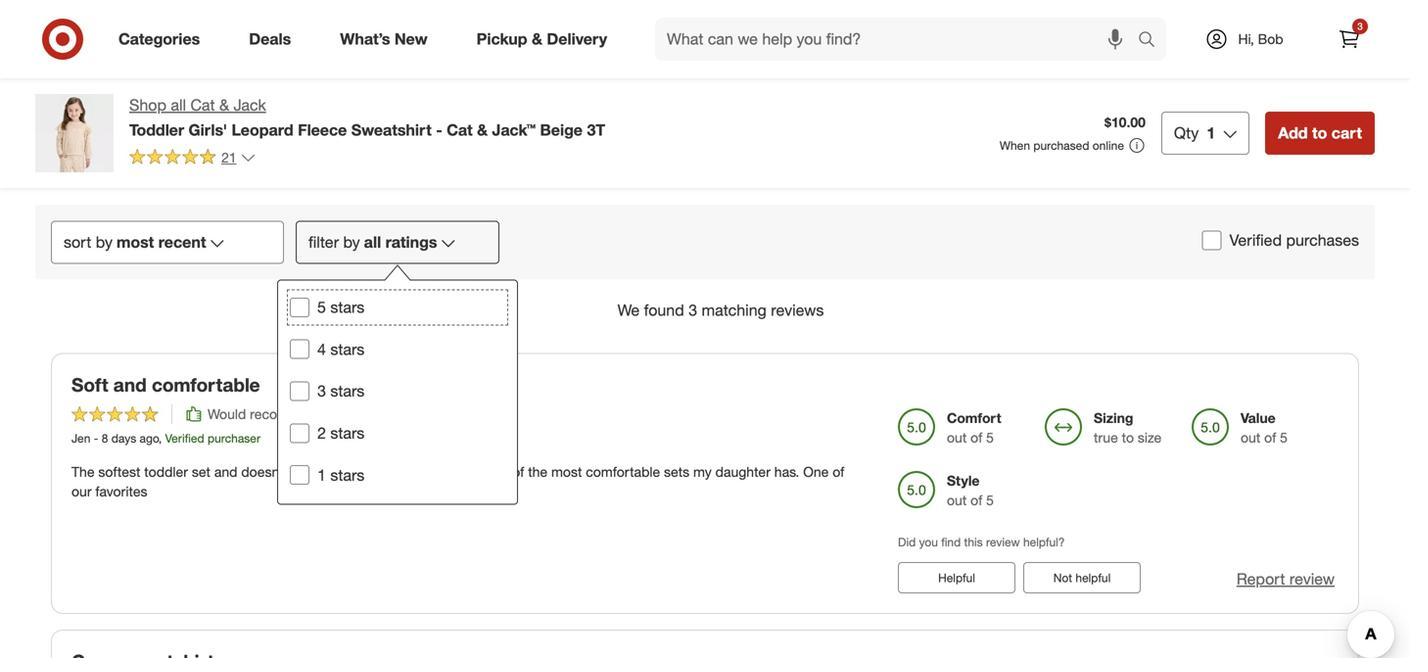 Task type: describe. For each thing, give the bounding box(es) containing it.
helpful?
[[1023, 535, 1065, 549]]

stars for 4 stars
[[330, 340, 365, 359]]

report
[[1237, 570, 1285, 589]]

add to cart
[[1278, 123, 1362, 142]]

stars for 3 stars
[[330, 382, 365, 401]]

favorites
[[95, 483, 147, 500]]

not
[[1054, 571, 1072, 585]]

1 horizontal spatial style out of 5
[[947, 472, 994, 509]]

toddler
[[129, 120, 184, 139]]

5 stars checkbox
[[290, 298, 309, 317]]

matching
[[702, 301, 767, 320]]

1 horizontal spatial &
[[477, 120, 488, 139]]

would
[[208, 405, 246, 423]]

true to size
[[460, 69, 528, 86]]

hi,
[[1238, 30, 1254, 47]]

did you find this review helpful?
[[898, 535, 1065, 549]]

probably
[[427, 463, 482, 481]]

1 vertical spatial style
[[947, 472, 980, 489]]

0 horizontal spatial &
[[219, 95, 229, 115]]

hi, bob
[[1238, 30, 1283, 47]]

to for true
[[488, 69, 500, 86]]

image of toddler girls' leopard fleece sweatshirt - cat & jack™ beige 3t image
[[35, 94, 114, 172]]

one
[[486, 463, 509, 481]]

one
[[803, 463, 829, 481]]

report review
[[1237, 570, 1335, 589]]

add
[[1278, 123, 1308, 142]]

size inside sizing true to size
[[1138, 429, 1162, 446]]

4
[[317, 340, 326, 359]]

2 stars checkbox
[[290, 423, 309, 443]]

ratings
[[386, 233, 437, 252]]

value out of 5
[[1241, 409, 1288, 446]]

bob
[[1258, 30, 1283, 47]]

girls'
[[189, 120, 227, 139]]

1 vertical spatial comfort
[[947, 409, 1001, 427]]

verified purchases
[[1230, 231, 1359, 250]]

1 vertical spatial comfort out of 5
[[947, 409, 1001, 446]]

helpful button
[[898, 562, 1016, 594]]

did
[[898, 535, 916, 549]]

daughter
[[716, 463, 771, 481]]

4 stars checkbox
[[290, 340, 309, 359]]

purchaser
[[208, 431, 260, 446]]

search
[[1129, 31, 1176, 51]]

online
[[1093, 138, 1124, 153]]

the
[[71, 463, 95, 481]]

we
[[618, 301, 640, 320]]

leopard
[[232, 120, 294, 139]]

toddler
[[144, 463, 188, 481]]

2 stars
[[317, 424, 365, 443]]

0 horizontal spatial and
[[113, 373, 147, 396]]

qty 1
[[1174, 123, 1216, 142]]

sort by most recent
[[64, 233, 206, 252]]

softest
[[98, 463, 140, 481]]

deals
[[249, 29, 291, 49]]

0 vertical spatial most
[[117, 233, 154, 252]]

purchased
[[1034, 138, 1089, 153]]

soft
[[71, 373, 108, 396]]

doesn't
[[241, 463, 286, 481]]

jack
[[234, 95, 266, 115]]

fleece
[[298, 120, 347, 139]]

to for add
[[1312, 123, 1327, 142]]

review inside button
[[1290, 570, 1335, 589]]

cart
[[1332, 123, 1362, 142]]

wash.
[[389, 463, 424, 481]]

days
[[111, 431, 136, 446]]

- inside 'shop all cat & jack toddler girls' leopard fleece sweatshirt - cat & jack™ beige 3t'
[[436, 120, 442, 139]]

not helpful button
[[1023, 562, 1141, 594]]

deals link
[[232, 18, 316, 61]]

jack™
[[492, 120, 536, 139]]

categories link
[[102, 18, 224, 61]]

8
[[102, 431, 108, 446]]

1 horizontal spatial 1
[[1207, 123, 1216, 142]]

stars for 5 stars
[[330, 298, 365, 317]]

$10.00
[[1105, 114, 1146, 131]]

categories
[[119, 29, 200, 49]]

stars for 1 stars
[[330, 466, 365, 485]]

1 horizontal spatial verified
[[1230, 231, 1282, 250]]

0 vertical spatial style out of 5
[[754, 49, 801, 86]]

pickup & delivery
[[477, 29, 607, 49]]

0 horizontal spatial cat
[[190, 95, 215, 115]]

recommend
[[250, 405, 324, 423]]

would recommend
[[208, 405, 324, 423]]

set
[[192, 463, 211, 481]]

ago
[[140, 431, 159, 446]]

pickup & delivery link
[[460, 18, 632, 61]]

Verified purchases checkbox
[[1202, 231, 1222, 250]]

1 horizontal spatial cat
[[447, 120, 473, 139]]

search button
[[1129, 18, 1176, 65]]

3t
[[587, 120, 605, 139]]

21
[[221, 149, 237, 166]]

and inside the softest toddler set and doesn't fade wash after wash. probably one of the most comfortable sets my daughter has. one of our favorites
[[214, 463, 237, 481]]

shop
[[129, 95, 166, 115]]

you
[[919, 535, 938, 549]]

report review button
[[1237, 568, 1335, 591]]

my
[[693, 463, 712, 481]]

5 stars
[[317, 298, 365, 317]]

the softest toddler set and doesn't fade wash after wash. probably one of the most comfortable sets my daughter has. one of our favorites
[[71, 463, 845, 500]]

shop all cat & jack toddler girls' leopard fleece sweatshirt - cat & jack™ beige 3t
[[129, 95, 605, 139]]

new
[[395, 29, 428, 49]]



Task type: vqa. For each thing, say whether or not it's contained in the screenshot.
- inside Shop all Cat & Jack Toddler Girls' Leopard Fleece Sweatshirt - Cat & Jack™ Beige 3T
yes



Task type: locate. For each thing, give the bounding box(es) containing it.
1 horizontal spatial -
[[436, 120, 442, 139]]

helpful
[[938, 571, 975, 585]]

& left jack™
[[477, 120, 488, 139]]

1 stars from the top
[[330, 298, 365, 317]]

add to cart button
[[1266, 112, 1375, 155]]

3 right "bob"
[[1358, 20, 1363, 32]]

2
[[317, 424, 326, 443]]

qty
[[1174, 123, 1199, 142]]

stars right 2
[[330, 424, 365, 443]]

by right sort
[[96, 233, 113, 252]]

recent
[[158, 233, 206, 252]]

3 right 3 stars checkbox
[[317, 382, 326, 401]]

2 vertical spatial to
[[1122, 429, 1134, 446]]

reviews
[[771, 301, 824, 320]]

comfort
[[901, 49, 955, 67], [947, 409, 1001, 427]]

verified
[[1230, 231, 1282, 250], [165, 431, 204, 446]]

What can we help you find? suggestions appear below search field
[[655, 18, 1143, 61]]

1 vertical spatial -
[[94, 431, 98, 446]]

comfortable up would
[[152, 373, 260, 396]]

1 horizontal spatial to
[[1122, 429, 1134, 446]]

&
[[532, 29, 543, 49], [219, 95, 229, 115], [477, 120, 488, 139]]

all
[[171, 95, 186, 115], [364, 233, 381, 252]]

0 vertical spatial review
[[986, 535, 1020, 549]]

value
[[1241, 409, 1276, 427]]

0 horizontal spatial size
[[504, 69, 528, 86]]

1 vertical spatial and
[[214, 463, 237, 481]]

- left the 8
[[94, 431, 98, 446]]

style out of 5
[[754, 49, 801, 86], [947, 472, 994, 509]]

and right soft
[[113, 373, 147, 396]]

delivery
[[547, 29, 607, 49]]

filter by all ratings
[[308, 233, 437, 252]]

0 horizontal spatial 3
[[317, 382, 326, 401]]

comfortable inside the softest toddler set and doesn't fade wash after wash. probably one of the most comfortable sets my daughter has. one of our favorites
[[586, 463, 660, 481]]

stars down 4 stars
[[330, 382, 365, 401]]

size
[[504, 69, 528, 86], [1138, 429, 1162, 446]]

has.
[[774, 463, 799, 481]]

filter
[[308, 233, 339, 252]]

by right filter
[[343, 233, 360, 252]]

to inside button
[[1312, 123, 1327, 142]]

fade
[[290, 463, 317, 481]]

to inside sizing true to size
[[1122, 429, 1134, 446]]

2 by from the left
[[343, 233, 360, 252]]

0 horizontal spatial verified
[[165, 431, 204, 446]]

all left 'ratings'
[[364, 233, 381, 252]]

1 horizontal spatial comfortable
[[586, 463, 660, 481]]

after
[[356, 463, 385, 481]]

2 horizontal spatial to
[[1312, 123, 1327, 142]]

0 vertical spatial cat
[[190, 95, 215, 115]]

helpful
[[1076, 571, 1111, 585]]

2 vertical spatial &
[[477, 120, 488, 139]]

jen - 8 days ago , verified purchaser
[[71, 431, 260, 446]]

not helpful
[[1054, 571, 1111, 585]]

0 horizontal spatial 1
[[317, 466, 326, 485]]

1 horizontal spatial review
[[1290, 570, 1335, 589]]

5 stars from the top
[[330, 466, 365, 485]]

sizing
[[1094, 409, 1134, 427]]

pickup
[[477, 29, 527, 49]]

verified right ,
[[165, 431, 204, 446]]

,
[[159, 431, 162, 446]]

by for filter by
[[343, 233, 360, 252]]

sort
[[64, 233, 91, 252]]

1 vertical spatial most
[[551, 463, 582, 481]]

stars right 4
[[330, 340, 365, 359]]

2 stars from the top
[[330, 340, 365, 359]]

0 vertical spatial style
[[754, 49, 787, 67]]

when
[[1000, 138, 1030, 153]]

the
[[528, 463, 548, 481]]

true inside sizing true to size
[[1094, 429, 1118, 446]]

0 horizontal spatial comfortable
[[152, 373, 260, 396]]

0 vertical spatial true
[[460, 69, 485, 86]]

out of 5
[[607, 69, 654, 86]]

out inside the value out of 5
[[1241, 429, 1261, 446]]

what's new
[[340, 29, 428, 49]]

1 vertical spatial 3
[[689, 301, 697, 320]]

1 vertical spatial review
[[1290, 570, 1335, 589]]

0 vertical spatial &
[[532, 29, 543, 49]]

1 right the 'qty'
[[1207, 123, 1216, 142]]

3 stars checkbox
[[290, 381, 309, 401]]

stars for 2 stars
[[330, 424, 365, 443]]

most
[[117, 233, 154, 252], [551, 463, 582, 481]]

0 horizontal spatial by
[[96, 233, 113, 252]]

true down pickup
[[460, 69, 485, 86]]

5 inside the value out of 5
[[1280, 429, 1288, 446]]

0 horizontal spatial review
[[986, 535, 1020, 549]]

2 vertical spatial 3
[[317, 382, 326, 401]]

1 vertical spatial size
[[1138, 429, 1162, 446]]

0 vertical spatial comfort
[[901, 49, 955, 67]]

stars down 2 stars
[[330, 466, 365, 485]]

what's new link
[[323, 18, 452, 61]]

by for sort by
[[96, 233, 113, 252]]

1 by from the left
[[96, 233, 113, 252]]

1 right fade
[[317, 466, 326, 485]]

1 horizontal spatial style
[[947, 472, 980, 489]]

this
[[964, 535, 983, 549]]

1 horizontal spatial 3
[[689, 301, 697, 320]]

sweatshirt
[[351, 120, 432, 139]]

0 vertical spatial comfort out of 5
[[901, 49, 955, 86]]

0 vertical spatial verified
[[1230, 231, 1282, 250]]

3 stars from the top
[[330, 382, 365, 401]]

1 vertical spatial to
[[1312, 123, 1327, 142]]

and right set
[[214, 463, 237, 481]]

most left recent
[[117, 233, 154, 252]]

0 horizontal spatial -
[[94, 431, 98, 446]]

0 vertical spatial all
[[171, 95, 186, 115]]

1 horizontal spatial true
[[1094, 429, 1118, 446]]

1 horizontal spatial all
[[364, 233, 381, 252]]

1 horizontal spatial by
[[343, 233, 360, 252]]

0 horizontal spatial all
[[171, 95, 186, 115]]

1 vertical spatial 1
[[317, 466, 326, 485]]

1 vertical spatial all
[[364, 233, 381, 252]]

5
[[646, 69, 654, 86], [793, 69, 801, 86], [940, 69, 948, 86], [317, 298, 326, 317], [986, 429, 994, 446], [1280, 429, 1288, 446], [986, 492, 994, 509]]

0 vertical spatial and
[[113, 373, 147, 396]]

1 horizontal spatial size
[[1138, 429, 1162, 446]]

3 for 3
[[1358, 20, 1363, 32]]

1 vertical spatial &
[[219, 95, 229, 115]]

what's
[[340, 29, 390, 49]]

beige
[[540, 120, 583, 139]]

- right sweatshirt on the left of page
[[436, 120, 442, 139]]

3 stars
[[317, 382, 365, 401]]

0 vertical spatial 1
[[1207, 123, 1216, 142]]

of inside the value out of 5
[[1264, 429, 1276, 446]]

verified right "verified purchases" option
[[1230, 231, 1282, 250]]

1 horizontal spatial and
[[214, 463, 237, 481]]

and
[[113, 373, 147, 396], [214, 463, 237, 481]]

review right the report
[[1290, 570, 1335, 589]]

sizing true to size
[[1094, 409, 1162, 446]]

& right pickup
[[532, 29, 543, 49]]

true down 'sizing'
[[1094, 429, 1118, 446]]

0 vertical spatial to
[[488, 69, 500, 86]]

1 stars checkbox
[[290, 465, 309, 485]]

purchases
[[1286, 231, 1359, 250]]

most right the
[[551, 463, 582, 481]]

-
[[436, 120, 442, 139], [94, 431, 98, 446]]

most inside the softest toddler set and doesn't fade wash after wash. probably one of the most comfortable sets my daughter has. one of our favorites
[[551, 463, 582, 481]]

style
[[754, 49, 787, 67], [947, 472, 980, 489]]

2 horizontal spatial 3
[[1358, 20, 1363, 32]]

3
[[1358, 20, 1363, 32], [689, 301, 697, 320], [317, 382, 326, 401]]

1
[[1207, 123, 1216, 142], [317, 466, 326, 485]]

cat
[[190, 95, 215, 115], [447, 120, 473, 139]]

1 vertical spatial style out of 5
[[947, 472, 994, 509]]

jen
[[71, 431, 91, 446]]

0 horizontal spatial to
[[488, 69, 500, 86]]

1 vertical spatial cat
[[447, 120, 473, 139]]

2 horizontal spatial &
[[532, 29, 543, 49]]

review
[[986, 535, 1020, 549], [1290, 570, 1335, 589]]

review right this
[[986, 535, 1020, 549]]

0 horizontal spatial style
[[754, 49, 787, 67]]

when purchased online
[[1000, 138, 1124, 153]]

0 vertical spatial comfortable
[[152, 373, 260, 396]]

0 vertical spatial -
[[436, 120, 442, 139]]

21 link
[[129, 148, 256, 170]]

1 horizontal spatial most
[[551, 463, 582, 481]]

0 vertical spatial 3
[[1358, 20, 1363, 32]]

3 right found
[[689, 301, 697, 320]]

& left jack
[[219, 95, 229, 115]]

stars up 4 stars
[[330, 298, 365, 317]]

to
[[488, 69, 500, 86], [1312, 123, 1327, 142], [1122, 429, 1134, 446]]

all right shop
[[171, 95, 186, 115]]

0 vertical spatial size
[[504, 69, 528, 86]]

1 vertical spatial verified
[[165, 431, 204, 446]]

to down 'sizing'
[[1122, 429, 1134, 446]]

3 link
[[1328, 18, 1371, 61]]

1 vertical spatial true
[[1094, 429, 1118, 446]]

cat up girls'
[[190, 95, 215, 115]]

wash
[[321, 463, 353, 481]]

to down pickup
[[488, 69, 500, 86]]

cat left jack™
[[447, 120, 473, 139]]

0 horizontal spatial most
[[117, 233, 154, 252]]

1 stars
[[317, 466, 365, 485]]

0 horizontal spatial true
[[460, 69, 485, 86]]

1 vertical spatial comfortable
[[586, 463, 660, 481]]

we found 3 matching reviews
[[618, 301, 824, 320]]

by
[[96, 233, 113, 252], [343, 233, 360, 252]]

all inside 'shop all cat & jack toddler girls' leopard fleece sweatshirt - cat & jack™ beige 3t'
[[171, 95, 186, 115]]

to right add
[[1312, 123, 1327, 142]]

0 horizontal spatial style out of 5
[[754, 49, 801, 86]]

3 for 3 stars
[[317, 382, 326, 401]]

4 stars
[[317, 340, 365, 359]]

4 stars from the top
[[330, 424, 365, 443]]

comfortable left the sets on the bottom left of the page
[[586, 463, 660, 481]]



